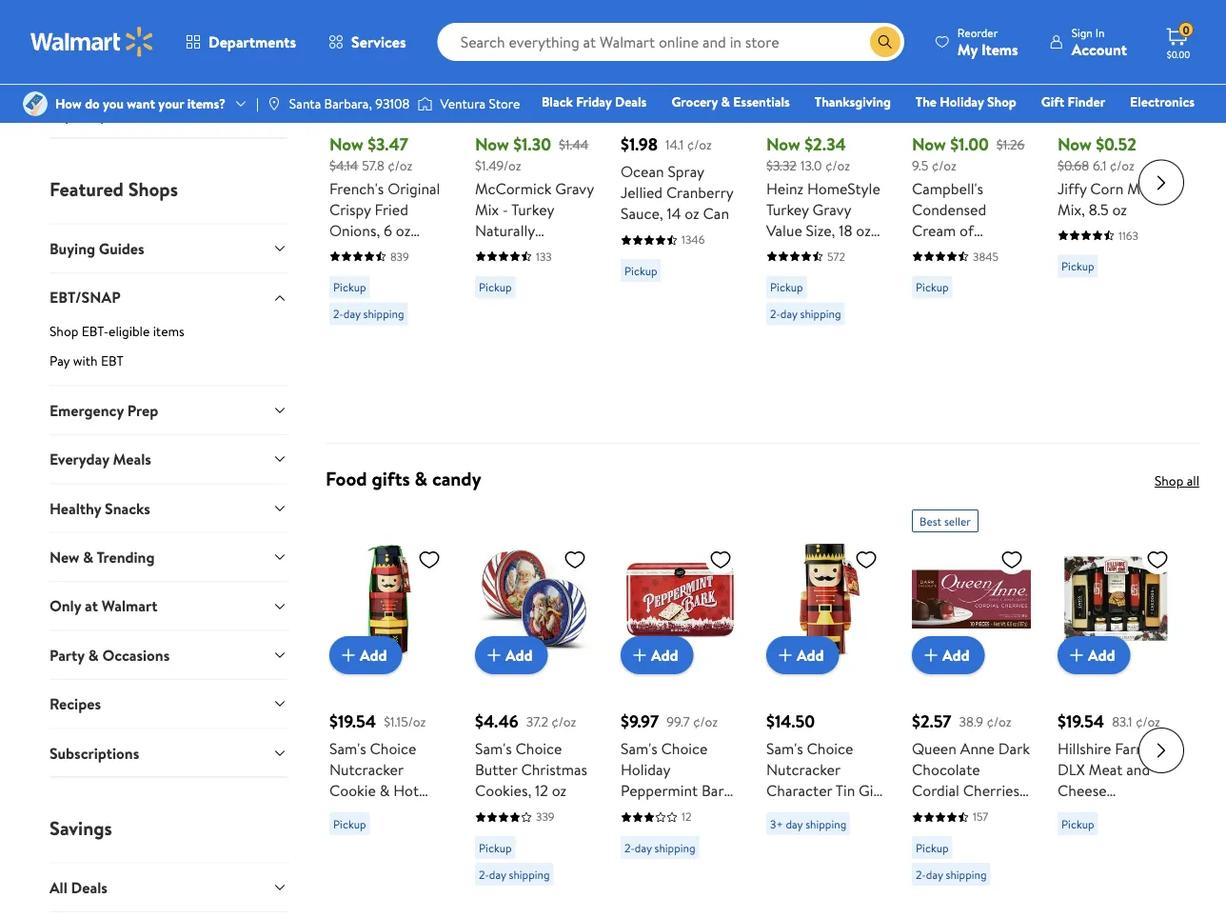 Task type: describe. For each thing, give the bounding box(es) containing it.
product group containing now $1.30
[[475, 0, 594, 435]]

37.2
[[526, 712, 549, 731]]

food gifts & candy
[[326, 465, 482, 492]]

pickup down "6.6" at bottom
[[916, 840, 949, 856]]

$1.00
[[951, 133, 989, 157]]

everyday meals button
[[50, 434, 288, 483]]

featured
[[50, 175, 124, 202]]

99.7
[[667, 712, 690, 731]]

¢/oz inside now $1.00 $1.26 9.5 ¢/oz campbell's condensed cream of mushroom soup, 10.5 oz can
[[932, 157, 957, 175]]

guides
[[99, 238, 144, 259]]

gifts
[[372, 465, 410, 492]]

departments
[[209, 31, 296, 52]]

pickup down cookies,
[[479, 840, 512, 856]]

133
[[536, 249, 552, 265]]

pickup down sauce,
[[625, 263, 658, 279]]

$19.54 for hillshire
[[1058, 710, 1105, 733]]

product group containing $1.98
[[621, 0, 740, 435]]

white
[[684, 801, 723, 822]]

healthy snacks
[[50, 497, 150, 518]]

size,
[[806, 220, 836, 241]]

oz inside now $0.52 $0.68 6.1 ¢/oz jiffy corn muffin mix, 8.5 oz
[[1113, 199, 1128, 220]]

$19.54 $1.15/oz sam's choice nutcracker cookie & hot chocolate gift tower
[[330, 710, 427, 843]]

cream
[[912, 220, 956, 241]]

add for product group containing now $1.30
[[506, 68, 533, 89]]

product group containing $4.46
[[475, 502, 594, 918]]

heinz homestyle turkey gravy value size, 18 oz jar image
[[767, 0, 886, 82]]

add for product group containing now $3.47
[[360, 68, 387, 89]]

only at walmart button
[[50, 581, 288, 630]]

one debit link
[[1041, 118, 1122, 139]]

can inside $1.98 14.1 ¢/oz ocean spray jellied cranberry sauce, 14 oz can
[[703, 203, 730, 224]]

hillshire
[[1058, 738, 1112, 759]]

& right gifts
[[415, 465, 428, 492]]

cookie
[[330, 780, 376, 801]]

2-day shipping down pieces
[[916, 866, 987, 883]]

bark,
[[702, 780, 735, 801]]

shop up registry
[[988, 92, 1017, 111]]

$1.15/oz
[[384, 712, 426, 731]]

sign in to add to favorites list, sam's choice holiday peppermint bark, 10 oz tin, white & dark chocolate mint candy bark image
[[710, 548, 732, 572]]

pickup down mix,
[[1062, 259, 1095, 275]]

choice inside $4.46 37.2 ¢/oz sam's choice butter christmas cookies, 12 oz
[[516, 738, 562, 759]]

pickup down flavored,
[[479, 280, 512, 296]]

add button for product group containing now $1.00
[[912, 60, 985, 98]]

day down pieces
[[927, 866, 944, 883]]

chocolate inside $19.54 $1.15/oz sam's choice nutcracker cookie & hot chocolate gift tower
[[330, 801, 398, 822]]

 image for how
[[23, 91, 48, 116]]

add to cart image for $1.98
[[629, 67, 651, 90]]

1 horizontal spatial deals
[[615, 92, 647, 111]]

options
[[670, 107, 707, 123]]

add for product group containing now $0.52
[[1089, 68, 1116, 89]]

fried
[[375, 199, 409, 220]]

you
[[103, 94, 124, 113]]

hot
[[394, 780, 419, 801]]

14
[[667, 203, 681, 224]]

flavored,
[[475, 241, 536, 262]]

+2
[[654, 107, 667, 123]]

mix
[[475, 199, 499, 220]]

everyday meals
[[50, 448, 151, 469]]

tin
[[836, 780, 856, 801]]

& inside grocery & essentials link
[[721, 92, 731, 111]]

day left candy
[[635, 840, 652, 856]]

10 inside $2.57 38.9 ¢/oz queen anne dark chocolate cordial cherries, 6.6 oz box, 10 pieces
[[987, 801, 1001, 822]]

items?
[[187, 94, 226, 113]]

now $0.52 $0.68 6.1 ¢/oz jiffy corn muffin mix, 8.5 oz
[[1058, 133, 1172, 220]]

subscriptions button
[[50, 728, 288, 777]]

shops
[[128, 175, 178, 202]]

healthy
[[50, 497, 101, 518]]

reorder
[[958, 24, 998, 40]]

can inside now $1.00 $1.26 9.5 ¢/oz campbell's condensed cream of mushroom soup, 10.5 oz can
[[959, 262, 986, 283]]

pickup down mushroom
[[916, 280, 949, 296]]

shipping down tin, at the bottom right
[[655, 840, 696, 856]]

new
[[50, 546, 79, 567]]

-
[[503, 199, 509, 220]]

day down cookies,
[[489, 866, 506, 883]]

now $1.30 $1.44 $1.49/oz mccormick gravy mix - turkey naturally flavored, 0.87 oz gravies
[[475, 133, 594, 283]]

only
[[50, 595, 81, 616]]

& inside the new & trending dropdown button
[[83, 546, 93, 567]]

shop left "all" at right
[[1155, 472, 1184, 490]]

now $2.34 $3.32 13.0 ¢/oz heinz homestyle turkey gravy value size, 18 oz jar
[[767, 133, 881, 262]]

shop inside 'link'
[[50, 321, 78, 340]]

emergency prep
[[50, 400, 158, 420]]

add button for product group containing $14.50
[[767, 636, 840, 674]]

soup,
[[987, 241, 1023, 262]]

add button for product group containing now $0.52
[[1058, 60, 1131, 98]]

toy shop link
[[762, 118, 831, 139]]

emergency
[[50, 400, 124, 420]]

candy
[[655, 843, 697, 864]]

¢/oz inside $2.57 38.9 ¢/oz queen anne dark chocolate cordial cherries, 6.6 oz box, 10 pieces
[[987, 712, 1012, 731]]

sam's inside $19.54 $1.15/oz sam's choice nutcracker cookie & hot chocolate gift tower
[[330, 738, 366, 759]]

queen anne dark chocolate cordial cherries, 6.6 oz box, 10 pieces image
[[912, 540, 1031, 659]]

12 inside $4.46 37.2 ¢/oz sam's choice butter christmas cookies, 12 oz
[[535, 780, 548, 801]]

 image for ventura
[[417, 94, 433, 113]]

one
[[1049, 119, 1078, 138]]

2- down pieces
[[916, 866, 927, 883]]

¢/oz inside $4.46 37.2 ¢/oz sam's choice butter christmas cookies, 12 oz
[[552, 712, 576, 731]]

gift inside "link"
[[1042, 92, 1065, 111]]

$1.26
[[997, 136, 1025, 154]]

turkey inside now $2.34 $3.32 13.0 ¢/oz heinz homestyle turkey gravy value size, 18 oz jar
[[767, 199, 809, 220]]

next slide for product carousel list image for $1.98
[[1139, 159, 1185, 205]]

0
[[1183, 22, 1190, 38]]

turkey inside now $1.30 $1.44 $1.49/oz mccormick gravy mix - turkey naturally flavored, 0.87 oz gravies
[[512, 199, 554, 220]]

reorder my items
[[958, 24, 1019, 60]]

mccormick gravy mix - turkey naturally flavored, 0.87 oz gravies image
[[475, 0, 594, 82]]

shipping down pieces
[[946, 866, 987, 883]]

now $3.47 $4.14 57.8 ¢/oz french's original crispy fried onions, 6 oz salad toppings
[[330, 133, 440, 262]]

sign in to add to favorites list, sam's choice nutcracker cookie & hot chocolate gift tower image
[[418, 548, 441, 572]]

spray
[[668, 162, 704, 182]]

2-day shipping down 339
[[479, 866, 550, 883]]

product group containing now $2.34
[[767, 0, 886, 435]]

muffin
[[1128, 178, 1172, 199]]

everyday
[[50, 448, 109, 469]]

black friday deals
[[542, 92, 647, 111]]

services
[[352, 31, 406, 52]]

sign in to add to favorites list, hillshire farm dlx meat and cheese assortment holiday boxed gift set, 23.5oz image
[[1147, 548, 1170, 572]]

1 vertical spatial 12
[[682, 809, 692, 825]]

trending
[[97, 546, 155, 567]]

sam's inside $4.46 37.2 ¢/oz sam's choice butter christmas cookies, 12 oz
[[475, 738, 512, 759]]

add up $1.15/oz in the bottom left of the page
[[360, 645, 387, 666]]

gift inside $19.54 83.1 ¢/oz hillshire farm dlx meat and cheese assortment holiday boxed gift set, 23.5oz
[[1058, 843, 1084, 864]]

now for now $2.34
[[767, 133, 801, 157]]

buying guides
[[50, 238, 144, 259]]

$4.46
[[475, 710, 519, 733]]

¢/oz inside $19.54 83.1 ¢/oz hillshire farm dlx meat and cheese assortment holiday boxed gift set, 23.5oz
[[1136, 712, 1161, 731]]

pickup down cheese
[[1062, 816, 1095, 832]]

black
[[542, 92, 573, 111]]

set,
[[1088, 843, 1113, 864]]

all
[[50, 877, 67, 898]]

¢/oz inside now $2.34 $3.32 13.0 ¢/oz heinz homestyle turkey gravy value size, 18 oz jar
[[826, 157, 850, 175]]

assortment
[[1058, 801, 1135, 822]]

3845
[[973, 249, 999, 265]]

sam's choice nutcracker character tin gift set image
[[767, 540, 886, 659]]

product group containing now $1.00
[[912, 0, 1031, 435]]

product group containing $9.97
[[621, 502, 740, 918]]

10 inside $9.97 99.7 ¢/oz sam's choice holiday peppermint bark, 10 oz tin, white & dark chocolate mint candy bark
[[621, 801, 635, 822]]

day down salad
[[344, 306, 361, 322]]

Search search field
[[438, 23, 905, 61]]

choice inside $14.50 sam's choice nutcracker character tin gift set 3+ day shipping
[[807, 738, 854, 759]]

572
[[828, 249, 846, 265]]

party
[[50, 644, 85, 665]]

one debit
[[1049, 119, 1114, 138]]

sam's choice holiday peppermint bark, 10 oz tin, white & dark chocolate mint candy bark image
[[621, 540, 740, 659]]

add for product group containing $9.97
[[651, 645, 679, 666]]

add button for product group containing now $2.34
[[767, 60, 840, 98]]

registry link
[[967, 118, 1033, 139]]

$1.49/oz
[[475, 157, 522, 175]]

0.87
[[539, 241, 567, 262]]

condensed
[[912, 199, 987, 220]]

barbara,
[[324, 94, 372, 113]]

want
[[127, 94, 155, 113]]

nutcracker inside $14.50 sam's choice nutcracker character tin gift set 3+ day shipping
[[767, 759, 841, 780]]

healthy snacks button
[[50, 483, 288, 532]]

pay with ebt
[[50, 351, 123, 370]]

sam's choice butter christmas cookies, 12 oz image
[[475, 540, 594, 659]]

fashion
[[907, 119, 951, 138]]

value
[[767, 220, 803, 241]]

mccormick
[[475, 178, 552, 199]]

$19.54 for choice
[[330, 710, 376, 733]]

meat
[[1089, 759, 1123, 780]]

¢/oz inside $1.98 14.1 ¢/oz ocean spray jellied cranberry sauce, 14 oz can
[[687, 136, 712, 154]]

oz inside $1.98 14.1 ¢/oz ocean spray jellied cranberry sauce, 14 oz can
[[685, 203, 700, 224]]

oz inside now $3.47 $4.14 57.8 ¢/oz french's original crispy fried onions, 6 oz salad toppings
[[396, 220, 411, 241]]

eligible
[[109, 321, 150, 340]]

grocery & essentials
[[672, 92, 790, 111]]

$2.57 38.9 ¢/oz queen anne dark chocolate cordial cherries, 6.6 oz box, 10 pieces
[[912, 710, 1031, 843]]

$2.57
[[912, 710, 952, 733]]

gravy inside now $1.30 $1.44 $1.49/oz mccormick gravy mix - turkey naturally flavored, 0.87 oz gravies
[[556, 178, 594, 199]]

crispy
[[330, 199, 371, 220]]

now for now $0.52
[[1058, 133, 1092, 157]]

oz inside now $1.00 $1.26 9.5 ¢/oz campbell's condensed cream of mushroom soup, 10.5 oz can
[[941, 262, 956, 283]]

homestyle
[[808, 178, 881, 199]]

 image for santa
[[267, 96, 282, 111]]

fashion link
[[898, 118, 960, 139]]

farm
[[1116, 738, 1149, 759]]

¢/oz inside now $0.52 $0.68 6.1 ¢/oz jiffy corn muffin mix, 8.5 oz
[[1110, 157, 1135, 175]]

queen
[[912, 738, 957, 759]]

jiffy corn muffin mix, 8.5 oz image
[[1058, 0, 1177, 82]]

0 vertical spatial holiday
[[940, 92, 984, 111]]



Task type: vqa. For each thing, say whether or not it's contained in the screenshot.
Enjoy
no



Task type: locate. For each thing, give the bounding box(es) containing it.
$19.54 83.1 ¢/oz hillshire farm dlx meat and cheese assortment holiday boxed gift set, 23.5oz
[[1058, 710, 1161, 864]]

oz inside now $2.34 $3.32 13.0 ¢/oz heinz homestyle turkey gravy value size, 18 oz jar
[[857, 220, 871, 241]]

add up 37.2
[[506, 645, 533, 666]]

1 sam's from the left
[[330, 738, 366, 759]]

sign in to add to favorites list, queen anne dark chocolate cordial cherries, 6.6 oz box, 10 pieces image
[[1001, 548, 1024, 572]]

0 horizontal spatial nutcracker
[[330, 759, 404, 780]]

anne
[[961, 738, 995, 759]]

1 vertical spatial dark
[[621, 822, 653, 843]]

3 choice from the left
[[661, 738, 708, 759]]

2 horizontal spatial  image
[[417, 94, 433, 113]]

add up 93108
[[360, 68, 387, 89]]

0 horizontal spatial deals
[[71, 877, 107, 898]]

10 left tin, at the bottom right
[[621, 801, 635, 822]]

1 horizontal spatial chocolate
[[656, 822, 724, 843]]

chocolate
[[912, 759, 981, 780], [330, 801, 398, 822], [656, 822, 724, 843]]

can up 1346
[[703, 203, 730, 224]]

¢/oz right 6.1
[[1110, 157, 1135, 175]]

¢/oz right 83.1
[[1136, 712, 1161, 731]]

gravy up the 572 at the right top
[[813, 199, 852, 220]]

grocery & essentials link
[[663, 91, 799, 112]]

shipping down the 572 at the right top
[[801, 306, 842, 322]]

0 horizontal spatial holiday
[[621, 759, 671, 780]]

$0.52
[[1096, 133, 1137, 157]]

deals right all
[[71, 877, 107, 898]]

add for product group containing now $1.00
[[943, 68, 970, 89]]

12 up 339
[[535, 780, 548, 801]]

day down the jar
[[781, 306, 798, 322]]

1 horizontal spatial can
[[959, 262, 986, 283]]

3 sam's from the left
[[621, 738, 658, 759]]

product group containing now $3.47
[[330, 0, 449, 435]]

featured shops
[[50, 175, 178, 202]]

add for product group containing $4.46
[[506, 645, 533, 666]]

¢/oz up campbell's at the top of the page
[[932, 157, 957, 175]]

now inside now $3.47 $4.14 57.8 ¢/oz french's original crispy fried onions, 6 oz salad toppings
[[330, 133, 364, 157]]

2- down cookies,
[[479, 866, 489, 883]]

2-day shipping down 839
[[333, 306, 404, 322]]

oz right 0.87
[[571, 241, 586, 262]]

sign in to add to favorites list, sam's choice butter christmas cookies, 12 oz image
[[564, 548, 587, 572]]

1 vertical spatial next slide for product carousel list image
[[1139, 728, 1185, 773]]

gift
[[1042, 92, 1065, 111], [859, 780, 885, 801], [401, 801, 427, 822], [1058, 843, 1084, 864]]

add button for product group containing $1.98
[[621, 60, 694, 98]]

do
[[85, 94, 100, 113]]

gift finder link
[[1033, 91, 1114, 112]]

2 choice from the left
[[516, 738, 562, 759]]

food
[[326, 465, 367, 492]]

next slide for product carousel list image
[[1139, 159, 1185, 205], [1139, 728, 1185, 773]]

registry
[[976, 119, 1025, 138]]

ebt
[[101, 351, 123, 370]]

cranberry
[[667, 182, 734, 203]]

gravy inside now $2.34 $3.32 13.0 ¢/oz heinz homestyle turkey gravy value size, 18 oz jar
[[813, 199, 852, 220]]

2-day shipping
[[333, 306, 404, 322], [771, 306, 842, 322], [625, 840, 696, 856], [479, 866, 550, 883], [916, 866, 987, 883]]

add for product group containing $14.50
[[797, 645, 824, 666]]

buying guides button
[[50, 224, 288, 272]]

add to cart image
[[337, 67, 360, 90], [629, 67, 651, 90], [1066, 67, 1089, 90], [483, 644, 506, 667], [774, 644, 797, 667]]

pickup down salad
[[333, 280, 366, 296]]

1 10 from the left
[[621, 801, 635, 822]]

oz inside $9.97 99.7 ¢/oz sam's choice holiday peppermint bark, 10 oz tin, white & dark chocolate mint candy bark
[[639, 801, 654, 822]]

best
[[920, 513, 942, 529]]

& right new
[[83, 546, 93, 567]]

gravy
[[556, 178, 594, 199], [813, 199, 852, 220]]

can left the soup, at the top of page
[[959, 262, 986, 283]]

holiday down cheese
[[1058, 822, 1108, 843]]

christmas
[[521, 759, 588, 780]]

$1.98 14.1 ¢/oz ocean spray jellied cranberry sauce, 14 oz can
[[621, 133, 734, 224]]

$9.97 99.7 ¢/oz sam's choice holiday peppermint bark, 10 oz tin, white & dark chocolate mint candy bark
[[621, 710, 736, 864]]

holiday
[[940, 92, 984, 111], [621, 759, 671, 780], [1058, 822, 1108, 843]]

1 vertical spatial can
[[959, 262, 986, 283]]

1 horizontal spatial $19.54
[[1058, 710, 1105, 733]]

2 horizontal spatial chocolate
[[912, 759, 981, 780]]

2 now from the left
[[475, 133, 509, 157]]

shop ebt-eligible items link
[[50, 321, 288, 348]]

1 horizontal spatial 10
[[987, 801, 1001, 822]]

& inside $19.54 $1.15/oz sam's choice nutcracker cookie & hot chocolate gift tower
[[380, 780, 390, 801]]

oz right 10.5
[[941, 262, 956, 283]]

0 horizontal spatial  image
[[23, 91, 48, 116]]

friday
[[576, 92, 612, 111]]

add up $14.50
[[797, 645, 824, 666]]

$14.50
[[767, 710, 815, 733]]

gift up one
[[1042, 92, 1065, 111]]

shipping down tin
[[806, 816, 847, 832]]

of
[[960, 220, 974, 241]]

 image right 93108
[[417, 94, 433, 113]]

0 horizontal spatial 12
[[535, 780, 548, 801]]

shop right toy
[[793, 119, 823, 138]]

cheese
[[1058, 780, 1107, 801]]

¢/oz right 99.7
[[693, 712, 718, 731]]

2- down the jar
[[771, 306, 781, 322]]

0 vertical spatial next slide for product carousel list image
[[1139, 159, 1185, 205]]

oz right the 18
[[857, 220, 871, 241]]

choice inside $19.54 $1.15/oz sam's choice nutcracker cookie & hot chocolate gift tower
[[370, 738, 417, 759]]

with
[[73, 351, 98, 370]]

shipping down 839
[[363, 306, 404, 322]]

5 now from the left
[[1058, 133, 1092, 157]]

1 horizontal spatial 12
[[682, 809, 692, 825]]

now inside now $1.30 $1.44 $1.49/oz mccormick gravy mix - turkey naturally flavored, 0.87 oz gravies
[[475, 133, 509, 157]]

$4.46 37.2 ¢/oz sam's choice butter christmas cookies, 12 oz
[[475, 710, 588, 801]]

shipping inside $14.50 sam's choice nutcracker character tin gift set 3+ day shipping
[[806, 816, 847, 832]]

add up 99.7
[[651, 645, 679, 666]]

add button for product group containing $9.97
[[621, 636, 694, 674]]

sam's inside $14.50 sam's choice nutcracker character tin gift set 3+ day shipping
[[767, 738, 804, 759]]

1 next slide for product carousel list image from the top
[[1139, 159, 1185, 205]]

+2 options
[[654, 107, 707, 123]]

add to cart image for now $0.52
[[1066, 67, 1089, 90]]

add up store
[[506, 68, 533, 89]]

0 horizontal spatial dark
[[621, 822, 653, 843]]

2 $19.54 from the left
[[1058, 710, 1105, 733]]

0 horizontal spatial can
[[703, 203, 730, 224]]

1 nutcracker from the left
[[330, 759, 404, 780]]

dark inside $9.97 99.7 ¢/oz sam's choice holiday peppermint bark, 10 oz tin, white & dark chocolate mint candy bark
[[621, 822, 653, 843]]

10 right box,
[[987, 801, 1001, 822]]

6.6
[[912, 801, 932, 822]]

product group
[[330, 0, 449, 435], [475, 0, 594, 435], [621, 0, 740, 435], [767, 0, 886, 435], [912, 0, 1031, 435], [1058, 0, 1177, 435], [330, 502, 449, 918], [475, 502, 594, 918], [621, 502, 740, 918], [767, 502, 886, 918], [912, 502, 1031, 918], [1058, 502, 1177, 918]]

jar
[[767, 241, 787, 262]]

all deals
[[50, 877, 107, 898]]

french's original crispy fried onions, 6 oz salad toppings image
[[330, 0, 449, 82]]

add to cart image for now $3.47
[[337, 67, 360, 90]]

corn
[[1091, 178, 1124, 199]]

1 choice from the left
[[370, 738, 417, 759]]

sam's up cookie
[[330, 738, 366, 759]]

& inside the party & occasions dropdown button
[[88, 644, 99, 665]]

bark
[[701, 843, 730, 864]]

& right white
[[726, 801, 736, 822]]

$19.54 up hillshire
[[1058, 710, 1105, 733]]

0 horizontal spatial 10
[[621, 801, 635, 822]]

$2.34
[[805, 133, 847, 157]]

pay
[[50, 351, 70, 370]]

ocean spray jellied cranberry sauce, 14 oz can image
[[621, 0, 740, 82]]

2- down salad
[[333, 306, 344, 322]]

day inside $14.50 sam's choice nutcracker character tin gift set 3+ day shipping
[[786, 816, 803, 832]]

nutcracker down $1.15/oz in the bottom left of the page
[[330, 759, 404, 780]]

home
[[847, 119, 882, 138]]

$19.54 inside $19.54 83.1 ¢/oz hillshire farm dlx meat and cheese assortment holiday boxed gift set, 23.5oz
[[1058, 710, 1105, 733]]

gift right tin
[[859, 780, 885, 801]]

sam's choice nutcracker cookie & hot chocolate gift tower image
[[330, 540, 449, 659]]

sam's down $14.50
[[767, 738, 804, 759]]

now inside now $2.34 $3.32 13.0 ¢/oz heinz homestyle turkey gravy value size, 18 oz jar
[[767, 133, 801, 157]]

9.5
[[912, 157, 929, 175]]

2 nutcracker from the left
[[767, 759, 841, 780]]

turkey
[[512, 199, 554, 220], [767, 199, 809, 220]]

&
[[721, 92, 731, 111], [415, 465, 428, 492], [83, 546, 93, 567], [88, 644, 99, 665], [380, 780, 390, 801], [726, 801, 736, 822]]

set
[[767, 801, 789, 822]]

nutcracker inside $19.54 $1.15/oz sam's choice nutcracker cookie & hot chocolate gift tower
[[330, 759, 404, 780]]

gravy down $1.44 on the top of page
[[556, 178, 594, 199]]

add to cart image up $4.46
[[483, 644, 506, 667]]

chocolate inside $9.97 99.7 ¢/oz sam's choice holiday peppermint bark, 10 oz tin, white & dark chocolate mint candy bark
[[656, 822, 724, 843]]

4 sam's from the left
[[767, 738, 804, 759]]

services button
[[312, 19, 423, 65]]

gift right cookie
[[401, 801, 427, 822]]

shipping down 339
[[509, 866, 550, 883]]

2-day shipping down the 572 at the right top
[[771, 306, 842, 322]]

0 horizontal spatial gravy
[[556, 178, 594, 199]]

turkey up the jar
[[767, 199, 809, 220]]

0 horizontal spatial turkey
[[512, 199, 554, 220]]

oz inside now $1.30 $1.44 $1.49/oz mccormick gravy mix - turkey naturally flavored, 0.87 oz gravies
[[571, 241, 586, 262]]

2 sam's from the left
[[475, 738, 512, 759]]

your
[[158, 94, 184, 113]]

2- left candy
[[625, 840, 635, 856]]

dark left tin, at the bottom right
[[621, 822, 653, 843]]

2 next slide for product carousel list image from the top
[[1139, 728, 1185, 773]]

thanksgiving link
[[807, 91, 900, 112]]

shop up pay
[[50, 321, 78, 340]]

add up thanksgiving link
[[797, 68, 824, 89]]

1 turkey from the left
[[512, 199, 554, 220]]

1 $19.54 from the left
[[330, 710, 376, 733]]

1 horizontal spatial turkey
[[767, 199, 809, 220]]

peppermint
[[621, 780, 698, 801]]

¢/oz right 14.1
[[687, 136, 712, 154]]

add up the holiday shop
[[943, 68, 970, 89]]

oz left tin, at the bottom right
[[639, 801, 654, 822]]

3+
[[771, 816, 783, 832]]

walmart+
[[1138, 119, 1195, 138]]

dark inside $2.57 38.9 ¢/oz queen anne dark chocolate cordial cherries, 6.6 oz box, 10 pieces
[[999, 738, 1031, 759]]

add for product group containing now $2.34
[[797, 68, 824, 89]]

¢/oz inside now $3.47 $4.14 57.8 ¢/oz french's original crispy fried onions, 6 oz salad toppings
[[388, 157, 413, 175]]

pickup down the jar
[[771, 280, 803, 296]]

choice up tin
[[807, 738, 854, 759]]

grocery
[[672, 92, 718, 111]]

1 now from the left
[[330, 133, 364, 157]]

day right 3+
[[786, 816, 803, 832]]

10.5
[[912, 262, 937, 283]]

sam's inside $9.97 99.7 ¢/oz sam's choice holiday peppermint bark, 10 oz tin, white & dark chocolate mint candy bark
[[621, 738, 658, 759]]

and
[[1127, 759, 1151, 780]]

add button for product group containing now $1.30
[[475, 60, 548, 98]]

choice inside $9.97 99.7 ¢/oz sam's choice holiday peppermint bark, 10 oz tin, white & dark chocolate mint candy bark
[[661, 738, 708, 759]]

add to cart image up $14.50
[[774, 644, 797, 667]]

$19.54 left $1.15/oz in the bottom left of the page
[[330, 710, 376, 733]]

shop inside the electronics toy shop
[[793, 119, 823, 138]]

4 choice from the left
[[807, 738, 854, 759]]

product group containing $2.57
[[912, 502, 1031, 918]]

|
[[256, 94, 259, 113]]

 image
[[23, 91, 48, 116], [417, 94, 433, 113], [267, 96, 282, 111]]

now for now $1.00
[[912, 133, 947, 157]]

now inside now $1.00 $1.26 9.5 ¢/oz campbell's condensed cream of mushroom soup, 10.5 oz can
[[912, 133, 947, 157]]

add to cart image up gift finder
[[1066, 67, 1089, 90]]

¢/oz
[[687, 136, 712, 154], [388, 157, 413, 175], [826, 157, 850, 175], [932, 157, 957, 175], [1110, 157, 1135, 175], [552, 712, 576, 731], [693, 712, 718, 731], [987, 712, 1012, 731], [1136, 712, 1161, 731]]

add button for product group containing now $3.47
[[330, 60, 402, 98]]

dark right anne
[[999, 738, 1031, 759]]

choice down $1.15/oz in the bottom left of the page
[[370, 738, 417, 759]]

Walmart Site-Wide search field
[[438, 23, 905, 61]]

product group containing $14.50
[[767, 502, 886, 918]]

$19.54 inside $19.54 $1.15/oz sam's choice nutcracker cookie & hot chocolate gift tower
[[330, 710, 376, 733]]

pickup down cookie
[[333, 816, 366, 832]]

2 vertical spatial holiday
[[1058, 822, 1108, 843]]

1 vertical spatial deals
[[71, 877, 107, 898]]

gift inside $14.50 sam's choice nutcracker character tin gift set 3+ day shipping
[[859, 780, 885, 801]]

157
[[973, 809, 989, 825]]

0 horizontal spatial chocolate
[[330, 801, 398, 822]]

¢/oz inside $9.97 99.7 ¢/oz sam's choice holiday peppermint bark, 10 oz tin, white & dark chocolate mint candy bark
[[693, 712, 718, 731]]

holiday inside $9.97 99.7 ¢/oz sam's choice holiday peppermint bark, 10 oz tin, white & dark chocolate mint candy bark
[[621, 759, 671, 780]]

deals inside dropdown button
[[71, 877, 107, 898]]

account
[[1072, 39, 1128, 60]]

onions,
[[330, 220, 380, 241]]

add up +2
[[651, 68, 679, 89]]

add button for product group containing $4.46
[[475, 636, 548, 674]]

¢/oz up homestyle
[[826, 157, 850, 175]]

now inside now $0.52 $0.68 6.1 ¢/oz jiffy corn muffin mix, 8.5 oz
[[1058, 133, 1092, 157]]

dark
[[999, 738, 1031, 759], [621, 822, 653, 843]]

subscriptions
[[50, 742, 139, 763]]

oz right '8.5'
[[1113, 199, 1128, 220]]

shop ebt-eligible items
[[50, 321, 185, 340]]

0 vertical spatial deals
[[615, 92, 647, 111]]

add to cart image
[[483, 67, 506, 90], [774, 67, 797, 90], [920, 67, 943, 90], [337, 644, 360, 667], [629, 644, 651, 667], [920, 644, 943, 667], [1066, 644, 1089, 667]]

items
[[153, 321, 185, 340]]

0 vertical spatial can
[[703, 203, 730, 224]]

savings
[[50, 814, 112, 841]]

oz right "6.6" at bottom
[[936, 801, 951, 822]]

add up finder
[[1089, 68, 1116, 89]]

oz inside $2.57 38.9 ¢/oz queen anne dark chocolate cordial cherries, 6.6 oz box, 10 pieces
[[936, 801, 951, 822]]

next slide for product carousel list image for $9.97
[[1139, 728, 1185, 773]]

57.8
[[362, 157, 385, 175]]

sign in to add to favorites list, sam's choice nutcracker character tin gift set image
[[855, 548, 878, 572]]

ventura store
[[440, 94, 520, 113]]

shop all link
[[1155, 472, 1200, 490]]

18
[[839, 220, 853, 241]]

electronics toy shop
[[771, 92, 1195, 138]]

0 vertical spatial 12
[[535, 780, 548, 801]]

now for now $1.30
[[475, 133, 509, 157]]

4 now from the left
[[912, 133, 947, 157]]

seller
[[945, 513, 971, 529]]

2 horizontal spatial holiday
[[1058, 822, 1108, 843]]

mix,
[[1058, 199, 1086, 220]]

0 vertical spatial dark
[[999, 738, 1031, 759]]

12 right tin, at the bottom right
[[682, 809, 692, 825]]

add for product group containing $1.98
[[651, 68, 679, 89]]

& left "hot"
[[380, 780, 390, 801]]

how do you want your items?
[[55, 94, 226, 113]]

gravies
[[475, 262, 524, 283]]

add up 83.1
[[1089, 645, 1116, 666]]

chocolate inside $2.57 38.9 ¢/oz queen anne dark chocolate cordial cherries, 6.6 oz box, 10 pieces
[[912, 759, 981, 780]]

13.0
[[801, 157, 823, 175]]

nutcracker up set
[[767, 759, 841, 780]]

3 now from the left
[[767, 133, 801, 157]]

essentials
[[734, 92, 790, 111]]

add up 38.9
[[943, 645, 970, 666]]

now for now $3.47
[[330, 133, 364, 157]]

1 horizontal spatial  image
[[267, 96, 282, 111]]

oz right the "14"
[[685, 203, 700, 224]]

sam's
[[330, 738, 366, 759], [475, 738, 512, 759], [621, 738, 658, 759], [767, 738, 804, 759]]

next slide for product carousel list image down walmart+ link
[[1139, 159, 1185, 205]]

gift inside $19.54 $1.15/oz sam's choice nutcracker cookie & hot chocolate gift tower
[[401, 801, 427, 822]]

sign
[[1072, 24, 1093, 40]]

meals
[[113, 448, 151, 469]]

¢/oz up original
[[388, 157, 413, 175]]

1 horizontal spatial nutcracker
[[767, 759, 841, 780]]

1 horizontal spatial gravy
[[813, 199, 852, 220]]

oz inside $4.46 37.2 ¢/oz sam's choice butter christmas cookies, 12 oz
[[552, 780, 567, 801]]

cookies,
[[475, 780, 532, 801]]

1 horizontal spatial holiday
[[940, 92, 984, 111]]

hillshire farm dlx meat and cheese assortment holiday boxed gift set, 23.5oz image
[[1058, 540, 1177, 659]]

0 horizontal spatial $19.54
[[330, 710, 376, 733]]

38.9
[[960, 712, 984, 731]]

2 turkey from the left
[[767, 199, 809, 220]]

product group containing now $0.52
[[1058, 0, 1177, 435]]

sam's down $4.46
[[475, 738, 512, 759]]

search icon image
[[878, 34, 893, 50]]

10
[[621, 801, 635, 822], [987, 801, 1001, 822]]

& right grocery
[[721, 92, 731, 111]]

1 vertical spatial holiday
[[621, 759, 671, 780]]

all deals button
[[50, 863, 288, 912]]

83.1
[[1113, 712, 1133, 731]]

dlx
[[1058, 759, 1086, 780]]

$3.32
[[767, 157, 797, 175]]

gift left set,
[[1058, 843, 1084, 864]]

1 horizontal spatial dark
[[999, 738, 1031, 759]]

next slide for product carousel list image right 83.1
[[1139, 728, 1185, 773]]

campbell's condensed cream of mushroom soup, 10.5 oz can image
[[912, 0, 1031, 82]]

2 10 from the left
[[987, 801, 1001, 822]]

choice down 99.7
[[661, 738, 708, 759]]

jellied
[[621, 182, 663, 203]]

choice down 37.2
[[516, 738, 562, 759]]

2-day shipping down tin, at the bottom right
[[625, 840, 696, 856]]

walmart image
[[30, 27, 154, 57]]

holiday inside $19.54 83.1 ¢/oz hillshire farm dlx meat and cheese assortment holiday boxed gift set, 23.5oz
[[1058, 822, 1108, 843]]

& inside $9.97 99.7 ¢/oz sam's choice holiday peppermint bark, 10 oz tin, white & dark chocolate mint candy bark
[[726, 801, 736, 822]]

1163
[[1119, 228, 1139, 244]]



